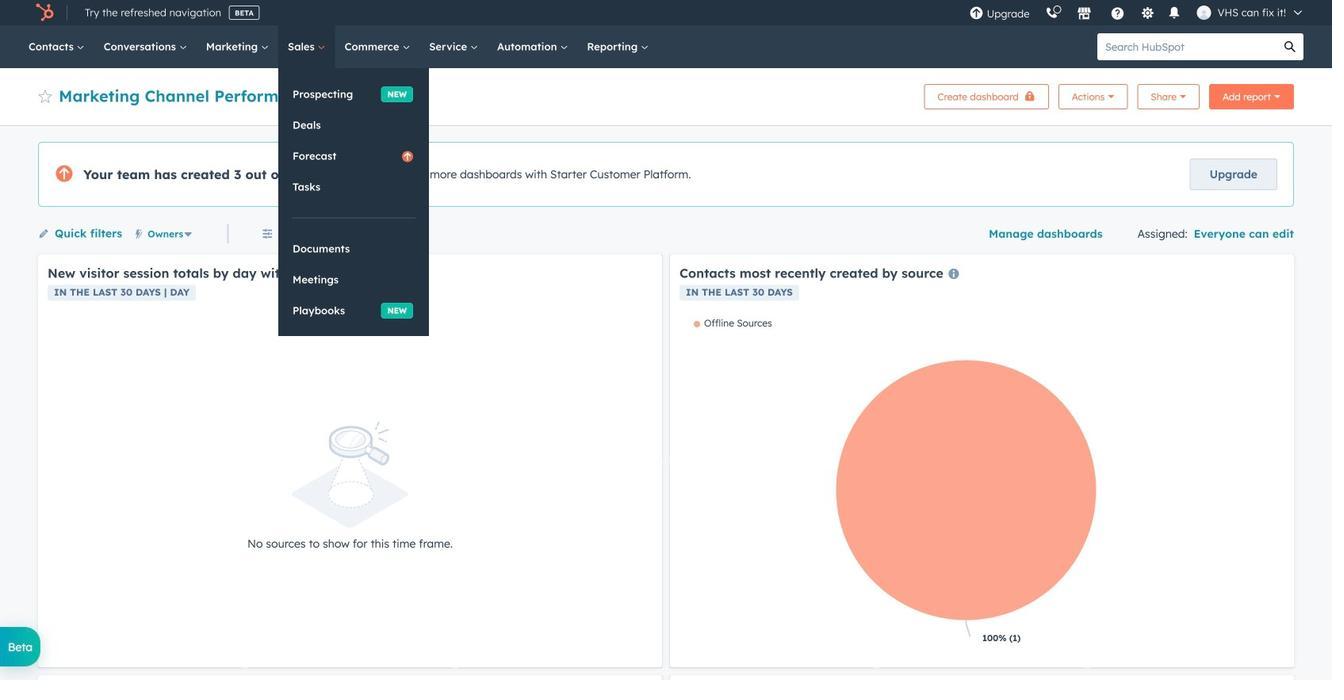 Task type: describe. For each thing, give the bounding box(es) containing it.
landing page submission totals element
[[38, 676, 662, 680]]

Search HubSpot search field
[[1098, 33, 1277, 60]]

contacts most recently created by source element
[[670, 255, 1294, 668]]

form submission totals element
[[670, 676, 1294, 680]]



Task type: vqa. For each thing, say whether or not it's contained in the screenshot.
"Back to Theme Library" link at left top
no



Task type: locate. For each thing, give the bounding box(es) containing it.
marketplaces image
[[1077, 7, 1092, 21]]

sales menu
[[278, 68, 429, 336]]

menu
[[962, 0, 1313, 25]]

new visitor session totals by day with source breakdown element
[[38, 255, 662, 668]]

banner
[[38, 79, 1294, 109]]



